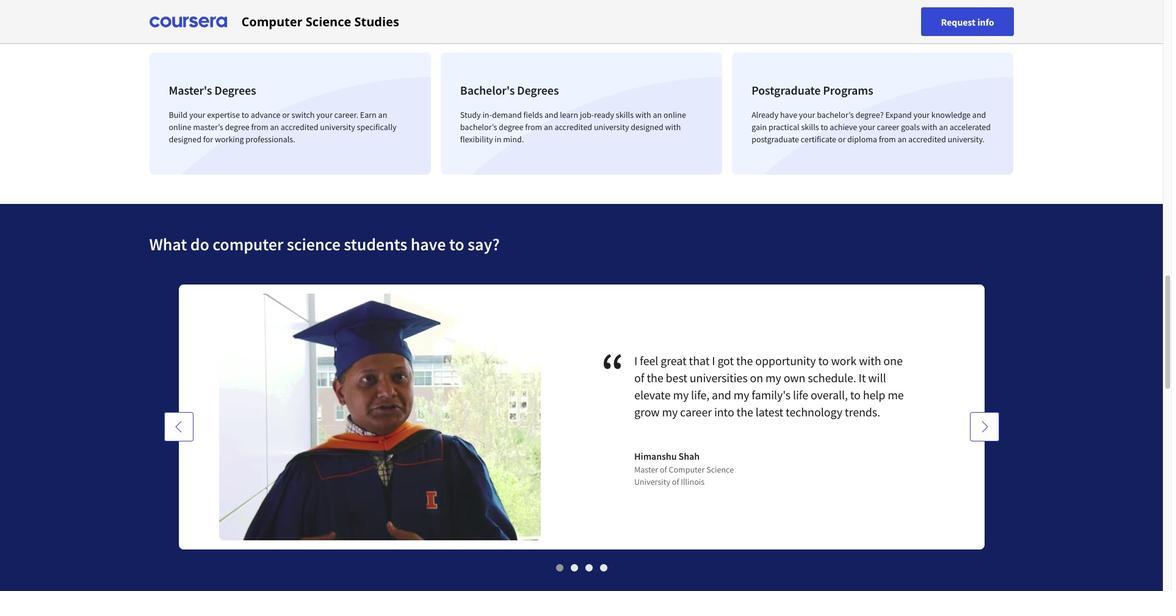 Task type: vqa. For each thing, say whether or not it's contained in the screenshot.
Studies
yes



Task type: locate. For each thing, give the bounding box(es) containing it.
achieve
[[830, 122, 858, 133]]

the up elevate
[[647, 370, 664, 385]]

1 degrees from the left
[[215, 82, 256, 98]]

from down fields
[[525, 122, 543, 133]]

of left illinois
[[672, 476, 680, 487]]

accredited down switch
[[281, 122, 319, 133]]

i
[[635, 353, 638, 368], [712, 353, 716, 368]]

computer inside himanshu shah master of computer science university of illinois
[[669, 464, 705, 475]]

and inside 'already have your bachelor's degree? expand your knowledge and gain practical skills to achieve your career goals with an accelerated postgraduate certificate or diploma from an accredited university.'
[[973, 109, 987, 120]]

from inside build your expertise to advance or switch your career. earn an online master's degree from an accredited university specifically designed for working professionals.
[[251, 122, 268, 133]]

shah
[[679, 450, 700, 462]]

browse
[[149, 21, 204, 43]]

0 horizontal spatial have
[[411, 233, 446, 255]]

bachelor's inside 'already have your bachelor's degree? expand your knowledge and gain practical skills to achieve your career goals with an accelerated postgraduate certificate or diploma from an accredited university.'
[[817, 109, 854, 120]]

0 horizontal spatial university
[[320, 122, 355, 133]]

online inside study in-demand fields and learn job-ready skills with an online bachelor's degree from an accredited university designed with flexibility in mind.
[[664, 109, 686, 120]]

0 horizontal spatial degrees
[[215, 82, 256, 98]]

bachelor's up the flexibility
[[460, 122, 497, 133]]

degree up mind.
[[499, 122, 524, 133]]

of down himanshu
[[660, 464, 667, 475]]

opportunity
[[756, 353, 816, 368]]

1 vertical spatial skills
[[802, 122, 820, 133]]

my right on
[[766, 370, 782, 385]]

and
[[545, 109, 559, 120], [973, 109, 987, 120], [712, 387, 732, 403]]

have inside 'already have your bachelor's degree? expand your knowledge and gain practical skills to achieve your career goals with an accelerated postgraduate certificate or diploma from an accredited university.'
[[781, 109, 798, 120]]

with inside 'already have your bachelor's degree? expand your knowledge and gain practical skills to achieve your career goals with an accelerated postgraduate certificate or diploma from an accredited university.'
[[922, 122, 938, 133]]

elevate
[[635, 387, 671, 403]]

1 horizontal spatial university
[[594, 122, 629, 133]]

master's
[[169, 82, 212, 98]]

list
[[144, 48, 1019, 180]]

career inside i feel great that i got the opportunity to work with one of the best universities on my own schedule. it will elevate my life, and my family's life overall, to help me grow my career into the latest technology trends.
[[681, 404, 712, 420]]

university down ready
[[594, 122, 629, 133]]

computer up illinois
[[669, 464, 705, 475]]

1 vertical spatial science
[[707, 464, 734, 475]]

university for master's degrees
[[320, 122, 355, 133]]

career inside 'already have your bachelor's degree? expand your knowledge and gain practical skills to achieve your career goals with an accelerated postgraduate certificate or diploma from an accredited university.'
[[877, 122, 900, 133]]

next image
[[979, 421, 991, 433]]

1 horizontal spatial skills
[[802, 122, 820, 133]]

0 vertical spatial of
[[635, 370, 645, 385]]

and inside study in-demand fields and learn job-ready skills with an online bachelor's degree from an accredited university designed with flexibility in mind.
[[545, 109, 559, 120]]

of
[[635, 370, 645, 385], [660, 464, 667, 475], [672, 476, 680, 487]]

online
[[664, 109, 686, 120], [169, 122, 191, 133]]

1 horizontal spatial science
[[707, 464, 734, 475]]

have
[[781, 109, 798, 120], [411, 233, 446, 255]]

mind.
[[503, 134, 524, 145]]

career
[[877, 122, 900, 133], [681, 404, 712, 420]]

1 horizontal spatial or
[[839, 134, 846, 145]]

accredited for master's degrees
[[281, 122, 319, 133]]

certificate
[[801, 134, 837, 145]]

degree inside build your expertise to advance or switch your career. earn an online master's degree from an accredited university specifically designed for working professionals.
[[225, 122, 250, 133]]

university inside build your expertise to advance or switch your career. earn an online master's degree from an accredited university specifically designed for working professionals.
[[320, 122, 355, 133]]

online for bachelor's degrees
[[664, 109, 686, 120]]

slides element
[[149, 561, 1014, 574]]

0 horizontal spatial or
[[282, 109, 290, 120]]

0 horizontal spatial from
[[251, 122, 268, 133]]

of down feel
[[635, 370, 645, 385]]

1 horizontal spatial of
[[660, 464, 667, 475]]

0 horizontal spatial of
[[635, 370, 645, 385]]

1 vertical spatial online
[[169, 122, 191, 133]]

0 horizontal spatial online
[[169, 122, 191, 133]]

your
[[189, 109, 206, 120], [317, 109, 333, 120], [799, 109, 816, 120], [914, 109, 930, 120], [859, 122, 876, 133]]

0 horizontal spatial skills
[[616, 109, 634, 120]]

and left 'learn' at the top of the page
[[545, 109, 559, 120]]

designed
[[631, 122, 664, 133], [169, 134, 202, 145]]

or left switch
[[282, 109, 290, 120]]

degrees for bachelor's degrees
[[517, 82, 559, 98]]

1 degree from the left
[[225, 122, 250, 133]]

career down expand at the top right of the page
[[877, 122, 900, 133]]

0 vertical spatial designed
[[631, 122, 664, 133]]

my
[[766, 370, 782, 385], [673, 387, 689, 403], [734, 387, 750, 403], [662, 404, 678, 420]]

0 vertical spatial skills
[[616, 109, 634, 120]]

or down achieve
[[839, 134, 846, 145]]

1 horizontal spatial degree
[[499, 122, 524, 133]]

program
[[228, 21, 291, 43]]

1 vertical spatial career
[[681, 404, 712, 420]]

best
[[666, 370, 688, 385]]

master
[[635, 464, 659, 475]]

bachelor's degrees
[[460, 82, 559, 98]]

2 university from the left
[[594, 122, 629, 133]]

or
[[282, 109, 290, 120], [839, 134, 846, 145]]

the
[[737, 353, 753, 368], [647, 370, 664, 385], [737, 404, 754, 420]]

an
[[378, 109, 387, 120], [653, 109, 662, 120], [270, 122, 279, 133], [544, 122, 553, 133], [940, 122, 949, 133], [898, 134, 907, 145]]

accredited inside study in-demand fields and learn job-ready skills with an online bachelor's degree from an accredited university designed with flexibility in mind.
[[555, 122, 593, 133]]

1 vertical spatial or
[[839, 134, 846, 145]]

will
[[869, 370, 887, 385]]

university
[[635, 476, 671, 487]]

ready
[[594, 109, 614, 120]]

and inside i feel great that i got the opportunity to work with one of the best universities on my own schedule. it will elevate my life, and my family's life overall, to help me grow my career into the latest technology trends.
[[712, 387, 732, 403]]

into
[[715, 404, 735, 420]]

0 vertical spatial science
[[306, 13, 351, 30]]

to left the advance
[[242, 109, 249, 120]]

already
[[752, 109, 779, 120]]

1 vertical spatial designed
[[169, 134, 202, 145]]

and up accelerated
[[973, 109, 987, 120]]

accredited inside build your expertise to advance or switch your career. earn an online master's degree from an accredited university specifically designed for working professionals.
[[281, 122, 319, 133]]

2 horizontal spatial from
[[879, 134, 896, 145]]

to
[[242, 109, 249, 120], [821, 122, 829, 133], [449, 233, 465, 255], [819, 353, 829, 368], [851, 387, 861, 403]]

study
[[460, 109, 481, 120]]

from inside 'already have your bachelor's degree? expand your knowledge and gain practical skills to achieve your career goals with an accelerated postgraduate certificate or diploma from an accredited university.'
[[879, 134, 896, 145]]

university
[[320, 122, 355, 133], [594, 122, 629, 133]]

1 horizontal spatial from
[[525, 122, 543, 133]]

2 horizontal spatial accredited
[[909, 134, 947, 145]]

knowledge
[[932, 109, 971, 120]]

postgraduate
[[752, 82, 821, 98]]

0 horizontal spatial bachelor's
[[460, 122, 497, 133]]

science left studies
[[306, 13, 351, 30]]

professionals.
[[246, 134, 295, 145]]

earn
[[360, 109, 377, 120]]

1 vertical spatial bachelor's
[[460, 122, 497, 133]]

schedule.
[[808, 370, 857, 385]]

computer science studies
[[242, 13, 399, 30]]

0 vertical spatial have
[[781, 109, 798, 120]]

career down life,
[[681, 404, 712, 420]]

0 horizontal spatial designed
[[169, 134, 202, 145]]

1 vertical spatial of
[[660, 464, 667, 475]]

university for bachelor's degrees
[[594, 122, 629, 133]]

bachelor's
[[817, 109, 854, 120], [460, 122, 497, 133]]

degree inside study in-demand fields and learn job-ready skills with an online bachelor's degree from an accredited university designed with flexibility in mind.
[[499, 122, 524, 133]]

1 horizontal spatial career
[[877, 122, 900, 133]]

accredited down 'learn' at the top of the page
[[555, 122, 593, 133]]

0 horizontal spatial degree
[[225, 122, 250, 133]]

2 horizontal spatial of
[[672, 476, 680, 487]]

0 horizontal spatial career
[[681, 404, 712, 420]]

work
[[832, 353, 857, 368]]

family's
[[752, 387, 791, 403]]

1 horizontal spatial bachelor's
[[817, 109, 854, 120]]

i left feel
[[635, 353, 638, 368]]

1 university from the left
[[320, 122, 355, 133]]

programs
[[824, 82, 874, 98]]

grow
[[635, 404, 660, 420]]

from
[[251, 122, 268, 133], [525, 122, 543, 133], [879, 134, 896, 145]]

the right got
[[737, 353, 753, 368]]

expand
[[886, 109, 912, 120]]

0 vertical spatial online
[[664, 109, 686, 120]]

have up practical
[[781, 109, 798, 120]]

1 horizontal spatial i
[[712, 353, 716, 368]]

career.
[[334, 109, 359, 120]]

and up into at the bottom of the page
[[712, 387, 732, 403]]

1 horizontal spatial designed
[[631, 122, 664, 133]]

1 horizontal spatial accredited
[[555, 122, 593, 133]]

0 vertical spatial computer
[[242, 13, 303, 30]]

life
[[793, 387, 809, 403]]

what
[[149, 233, 187, 255]]

1 horizontal spatial have
[[781, 109, 798, 120]]

have right the students
[[411, 233, 446, 255]]

accelerated
[[950, 122, 991, 133]]

2 degrees from the left
[[517, 82, 559, 98]]

accredited
[[281, 122, 319, 133], [555, 122, 593, 133], [909, 134, 947, 145]]

computer right by
[[242, 13, 303, 30]]

accredited down goals
[[909, 134, 947, 145]]

the right into at the bottom of the page
[[737, 404, 754, 420]]

0 horizontal spatial science
[[306, 13, 351, 30]]

demand
[[492, 109, 522, 120]]

in
[[495, 134, 502, 145]]

from inside study in-demand fields and learn job-ready skills with an online bachelor's degree from an accredited university designed with flexibility in mind.
[[525, 122, 543, 133]]

science down into at the bottom of the page
[[707, 464, 734, 475]]

0 vertical spatial or
[[282, 109, 290, 120]]

request
[[942, 16, 976, 28]]

from down the advance
[[251, 122, 268, 133]]

1 horizontal spatial degrees
[[517, 82, 559, 98]]

bachelor's up achieve
[[817, 109, 854, 120]]

0 horizontal spatial i
[[635, 353, 638, 368]]

university inside study in-demand fields and learn job-ready skills with an online bachelor's degree from an accredited university designed with flexibility in mind.
[[594, 122, 629, 133]]

0 horizontal spatial computer
[[242, 13, 303, 30]]

2 degree from the left
[[499, 122, 524, 133]]

0 horizontal spatial accredited
[[281, 122, 319, 133]]

working
[[215, 134, 244, 145]]

skills right ready
[[616, 109, 634, 120]]

gain
[[752, 122, 767, 133]]

university down career.
[[320, 122, 355, 133]]

0 vertical spatial career
[[877, 122, 900, 133]]

skills up the certificate
[[802, 122, 820, 133]]

from right diploma on the top right of page
[[879, 134, 896, 145]]

1 horizontal spatial computer
[[669, 464, 705, 475]]

help
[[864, 387, 886, 403]]

from for master's degrees
[[251, 122, 268, 133]]

got
[[718, 353, 734, 368]]

2 horizontal spatial and
[[973, 109, 987, 120]]

switch
[[292, 109, 315, 120]]

2 vertical spatial of
[[672, 476, 680, 487]]

degrees up fields
[[517, 82, 559, 98]]

i left got
[[712, 353, 716, 368]]

degrees up expertise
[[215, 82, 256, 98]]

1 horizontal spatial online
[[664, 109, 686, 120]]

0 horizontal spatial and
[[545, 109, 559, 120]]

0 vertical spatial bachelor's
[[817, 109, 854, 120]]

1 horizontal spatial and
[[712, 387, 732, 403]]

latest
[[756, 404, 784, 420]]

my right grow
[[662, 404, 678, 420]]

me
[[888, 387, 904, 403]]

computer
[[242, 13, 303, 30], [669, 464, 705, 475]]

with
[[636, 109, 652, 120], [665, 122, 681, 133], [922, 122, 938, 133], [859, 353, 882, 368]]

online inside build your expertise to advance or switch your career. earn an online master's degree from an accredited university specifically designed for working professionals.
[[169, 122, 191, 133]]

to up the certificate
[[821, 122, 829, 133]]

1 vertical spatial computer
[[669, 464, 705, 475]]

degree up working
[[225, 122, 250, 133]]

master's degrees
[[169, 82, 256, 98]]



Task type: describe. For each thing, give the bounding box(es) containing it.
my down the best
[[673, 387, 689, 403]]

technology
[[786, 404, 843, 420]]

testimonial by himanshu shah image
[[219, 294, 541, 541]]

fields
[[524, 109, 543, 120]]

from for bachelor's degrees
[[525, 122, 543, 133]]

your down degree?
[[859, 122, 876, 133]]

degrees for master's degrees
[[215, 82, 256, 98]]

"
[[601, 340, 635, 401]]

designed inside build your expertise to advance or switch your career. earn an online master's degree from an accredited university specifically designed for working professionals.
[[169, 134, 202, 145]]

list containing master's degrees
[[144, 48, 1019, 180]]

himanshu shah master of computer science university of illinois
[[635, 450, 734, 487]]

trends.
[[845, 404, 881, 420]]

computer
[[213, 233, 284, 255]]

coursera image
[[149, 12, 227, 31]]

life,
[[691, 387, 710, 403]]

overall,
[[811, 387, 848, 403]]

2 i from the left
[[712, 353, 716, 368]]

next testimonial element
[[970, 412, 1000, 591]]

designed inside study in-demand fields and learn job-ready skills with an online bachelor's degree from an accredited university designed with flexibility in mind.
[[631, 122, 664, 133]]

that
[[689, 353, 710, 368]]

himanshu
[[635, 450, 677, 462]]

browse by program level
[[149, 21, 329, 43]]

your up goals
[[914, 109, 930, 120]]

build your expertise to advance or switch your career. earn an online master's degree from an accredited university specifically designed for working professionals.
[[169, 109, 397, 145]]

1 i from the left
[[635, 353, 638, 368]]

for
[[203, 134, 213, 145]]

to left say? at the left
[[449, 233, 465, 255]]

goals
[[902, 122, 920, 133]]

by
[[207, 21, 225, 43]]

feel
[[640, 353, 659, 368]]

to inside build your expertise to advance or switch your career. earn an online master's degree from an accredited university specifically designed for working professionals.
[[242, 109, 249, 120]]

master's
[[193, 122, 223, 133]]

previous testimonial element
[[164, 412, 193, 591]]

practical
[[769, 122, 800, 133]]

to down it
[[851, 387, 861, 403]]

i feel great that i got the opportunity to work with one of the best universities on my own schedule. it will elevate my life, and my family's life overall, to help me grow my career into the latest technology trends.
[[635, 353, 904, 420]]

accredited for bachelor's degrees
[[555, 122, 593, 133]]

1 vertical spatial the
[[647, 370, 664, 385]]

request info button
[[922, 7, 1014, 36]]

2 vertical spatial the
[[737, 404, 754, 420]]

online for master's degrees
[[169, 122, 191, 133]]

with inside i feel great that i got the opportunity to work with one of the best universities on my own schedule. it will elevate my life, and my family's life overall, to help me grow my career into the latest technology trends.
[[859, 353, 882, 368]]

your right switch
[[317, 109, 333, 120]]

illinois
[[681, 476, 705, 487]]

degree?
[[856, 109, 884, 120]]

or inside 'already have your bachelor's degree? expand your knowledge and gain practical skills to achieve your career goals with an accelerated postgraduate certificate or diploma from an accredited university.'
[[839, 134, 846, 145]]

of inside i feel great that i got the opportunity to work with one of the best universities on my own schedule. it will elevate my life, and my family's life overall, to help me grow my career into the latest technology trends.
[[635, 370, 645, 385]]

great
[[661, 353, 687, 368]]

to up schedule.
[[819, 353, 829, 368]]

previous image
[[173, 421, 185, 433]]

flexibility
[[460, 134, 493, 145]]

bachelor's
[[460, 82, 515, 98]]

accredited inside 'already have your bachelor's degree? expand your knowledge and gain practical skills to achieve your career goals with an accelerated postgraduate certificate or diploma from an accredited university.'
[[909, 134, 947, 145]]

say?
[[468, 233, 500, 255]]

my up into at the bottom of the page
[[734, 387, 750, 403]]

universities
[[690, 370, 748, 385]]

skills inside study in-demand fields and learn job-ready skills with an online bachelor's degree from an accredited university designed with flexibility in mind.
[[616, 109, 634, 120]]

one
[[884, 353, 903, 368]]

job-
[[580, 109, 594, 120]]

advance
[[251, 109, 281, 120]]

it
[[859, 370, 866, 385]]

study in-demand fields and learn job-ready skills with an online bachelor's degree from an accredited university designed with flexibility in mind.
[[460, 109, 686, 145]]

diploma
[[848, 134, 878, 145]]

to inside 'already have your bachelor's degree? expand your knowledge and gain practical skills to achieve your career goals with an accelerated postgraduate certificate or diploma from an accredited university.'
[[821, 122, 829, 133]]

science
[[287, 233, 341, 255]]

expertise
[[207, 109, 240, 120]]

0 vertical spatial the
[[737, 353, 753, 368]]

science inside himanshu shah master of computer science university of illinois
[[707, 464, 734, 475]]

in-
[[483, 109, 492, 120]]

degree for bachelor's
[[499, 122, 524, 133]]

or inside build your expertise to advance or switch your career. earn an online master's degree from an accredited university specifically designed for working professionals.
[[282, 109, 290, 120]]

learn
[[560, 109, 579, 120]]

level
[[294, 21, 329, 43]]

build
[[169, 109, 188, 120]]

1 vertical spatial have
[[411, 233, 446, 255]]

your down postgraduate programs
[[799, 109, 816, 120]]

studies
[[355, 13, 399, 30]]

own
[[784, 370, 806, 385]]

degree for master's
[[225, 122, 250, 133]]

info
[[978, 16, 995, 28]]

do
[[190, 233, 209, 255]]

your up master's
[[189, 109, 206, 120]]

what do computer science students have to say?
[[149, 233, 500, 255]]

postgraduate programs
[[752, 82, 874, 98]]

already have your bachelor's degree? expand your knowledge and gain practical skills to achieve your career goals with an accelerated postgraduate certificate or diploma from an accredited university.
[[752, 109, 991, 145]]

bachelor's inside study in-demand fields and learn job-ready skills with an online bachelor's degree from an accredited university designed with flexibility in mind.
[[460, 122, 497, 133]]

students
[[344, 233, 408, 255]]

university.
[[948, 134, 985, 145]]

specifically
[[357, 122, 397, 133]]

postgraduate
[[752, 134, 800, 145]]

request info
[[942, 16, 995, 28]]

on
[[750, 370, 764, 385]]

skills inside 'already have your bachelor's degree? expand your knowledge and gain practical skills to achieve your career goals with an accelerated postgraduate certificate or diploma from an accredited university.'
[[802, 122, 820, 133]]



